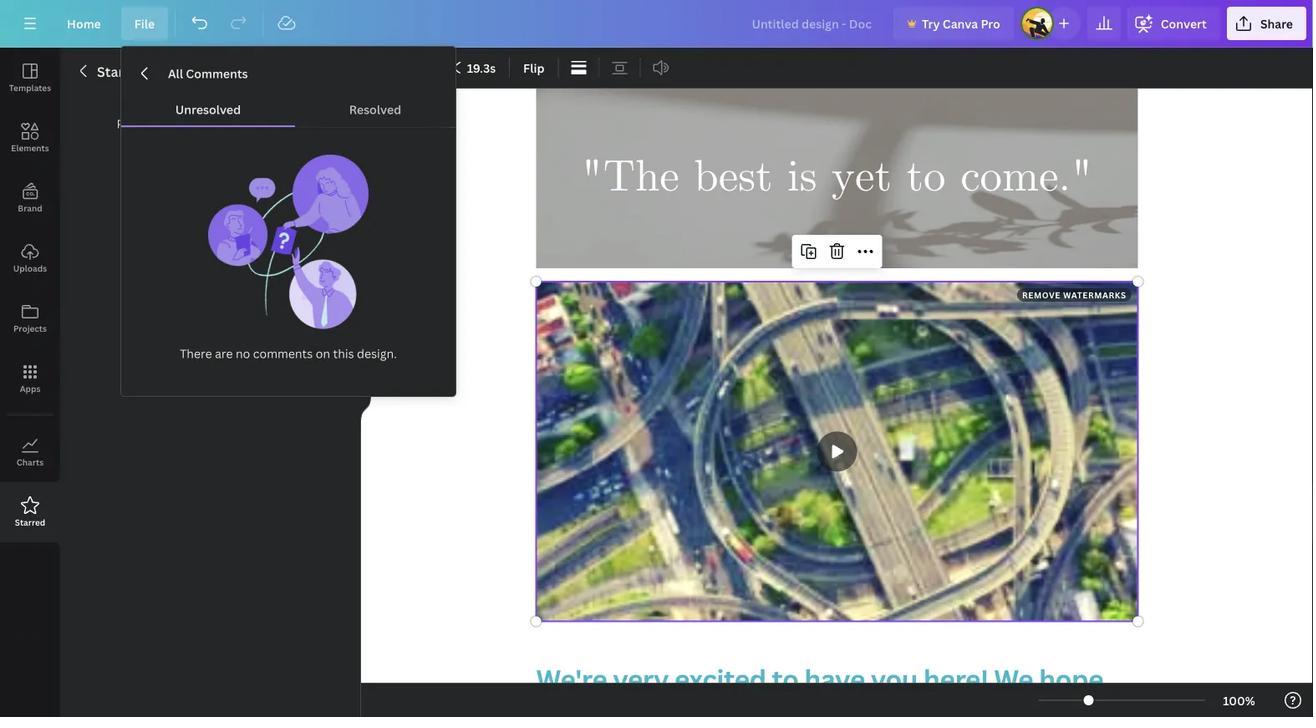 Task type: locate. For each thing, give the bounding box(es) containing it.
0 vertical spatial starred
[[97, 63, 146, 81]]

we're
[[536, 661, 607, 697]]

19.3s
[[467, 60, 496, 76]]

you inside this folder is full of potential. photos and elements you like will appear here.
[[239, 116, 260, 132]]

is inside this folder is full of potential. photos and elements you like will appear here.
[[191, 97, 199, 113]]

comments
[[186, 66, 248, 82]]

uploads
[[13, 263, 47, 274]]

is left the full
[[191, 97, 199, 113]]

starred inside button
[[15, 517, 45, 528]]

1 vertical spatial elements
[[11, 142, 49, 153]]

you for you
[[536, 693, 583, 717]]

elements down the full
[[184, 116, 236, 132]]

1 vertical spatial starred
[[15, 517, 45, 528]]

0 vertical spatial canva
[[943, 15, 978, 31]]

resolved button
[[295, 94, 456, 125]]

0 vertical spatial is
[[191, 97, 199, 113]]

apps button
[[0, 349, 60, 409]]

1 vertical spatial is
[[788, 149, 817, 207]]

no
[[236, 346, 250, 362]]

unresolved
[[175, 102, 241, 117]]

this folder is full of potential. photos and elements you like will appear here.
[[117, 97, 304, 150]]

here.
[[217, 134, 246, 150]]

1 horizontal spatial canva
[[943, 15, 978, 31]]

elements inside button
[[11, 142, 49, 153]]

0 horizontal spatial canva
[[737, 693, 816, 717]]

create
[[854, 693, 934, 717]]

you left enjoy
[[536, 693, 583, 717]]

convert
[[1161, 15, 1207, 31]]

is left yet
[[788, 149, 817, 207]]

comments
[[253, 346, 313, 362]]

0 horizontal spatial elements
[[11, 142, 49, 153]]

0 horizontal spatial is
[[191, 97, 199, 113]]

starred
[[97, 63, 146, 81], [15, 517, 45, 528]]

1 horizontal spatial elements
[[184, 116, 236, 132]]

canva right try on the top right of the page
[[943, 15, 978, 31]]

best
[[694, 149, 773, 207]]

canva
[[943, 15, 978, 31], [737, 693, 816, 717]]

to right yet
[[907, 149, 946, 207]]

there
[[180, 346, 212, 362]]

starred button
[[0, 482, 60, 543]]

full
[[202, 97, 221, 113]]

share
[[1261, 15, 1294, 31]]

"the
[[581, 149, 680, 207]]

pro
[[981, 15, 1001, 31]]

potential.
[[238, 97, 293, 113]]

you right have
[[871, 661, 918, 697]]

starred up this
[[97, 63, 146, 81]]

to left the create
[[821, 693, 848, 717]]

projects button
[[0, 288, 60, 349]]

canva inside button
[[943, 15, 978, 31]]

resolved
[[349, 102, 402, 117]]

charts
[[17, 457, 44, 468]]

starred down charts
[[15, 517, 45, 528]]

canva right using
[[737, 693, 816, 717]]

appear
[[175, 134, 215, 150]]

to left have
[[772, 661, 799, 697]]

canva inside we're very excited to have you here! we hope you enjoy using canva to create beautifu
[[737, 693, 816, 717]]

0 vertical spatial elements
[[184, 116, 236, 132]]

try canva pro
[[922, 15, 1001, 31]]

using
[[665, 693, 731, 717]]

to
[[907, 149, 946, 207], [772, 661, 799, 697], [821, 693, 848, 717]]

1 horizontal spatial starred
[[97, 63, 146, 81]]

hope
[[1039, 661, 1104, 697]]

share button
[[1227, 7, 1307, 40]]

there are no comments on this design.
[[180, 346, 397, 362]]

try canva pro button
[[894, 7, 1014, 40]]

on
[[316, 346, 330, 362]]

1 horizontal spatial to
[[821, 693, 848, 717]]

1 horizontal spatial you
[[536, 693, 583, 717]]

excited
[[675, 661, 766, 697]]

file
[[134, 15, 155, 31]]

1 vertical spatial canva
[[737, 693, 816, 717]]

will
[[285, 116, 304, 132]]

you
[[239, 116, 260, 132], [871, 661, 918, 697], [536, 693, 583, 717]]

yet
[[832, 149, 892, 207]]

elements
[[184, 116, 236, 132], [11, 142, 49, 153]]

and
[[159, 116, 181, 132]]

elements up brand button
[[11, 142, 49, 153]]

photos
[[117, 116, 157, 132]]

we're very excited to have you here! we hope you enjoy using canva to create beautifu
[[536, 661, 1110, 717]]

0 horizontal spatial starred
[[15, 517, 45, 528]]

0 horizontal spatial you
[[239, 116, 260, 132]]

remove watermarks
[[1023, 289, 1127, 301]]

very
[[613, 661, 669, 697]]

1 horizontal spatial is
[[788, 149, 817, 207]]

is
[[191, 97, 199, 113], [788, 149, 817, 207]]

come."
[[961, 149, 1094, 207]]

hide image
[[360, 342, 371, 423]]

2 horizontal spatial you
[[871, 661, 918, 697]]

side panel tab list
[[0, 48, 60, 543]]

uploads button
[[0, 228, 60, 288]]

like
[[263, 116, 282, 132]]

elements inside this folder is full of potential. photos and elements you like will appear here.
[[184, 116, 236, 132]]

you left the like
[[239, 116, 260, 132]]



Task type: vqa. For each thing, say whether or not it's contained in the screenshot.
the bottom Page title text field
no



Task type: describe. For each thing, give the bounding box(es) containing it.
home link
[[54, 7, 114, 40]]

"the best is yet to come."
[[581, 149, 1094, 207]]

flip
[[524, 60, 545, 76]]

remove
[[1023, 289, 1061, 301]]

are
[[215, 346, 233, 362]]

0 horizontal spatial to
[[772, 661, 799, 697]]

projects
[[13, 323, 47, 334]]

try
[[922, 15, 940, 31]]

here!
[[924, 661, 989, 697]]

design.
[[357, 346, 397, 362]]

2 horizontal spatial to
[[907, 149, 946, 207]]

charts button
[[0, 422, 60, 482]]

unresolved button
[[121, 94, 295, 125]]

we
[[994, 661, 1034, 697]]

home
[[67, 15, 101, 31]]

this
[[333, 346, 354, 362]]

100% button
[[1213, 687, 1267, 714]]

templates
[[9, 82, 51, 93]]

convert button
[[1128, 7, 1221, 40]]

folder
[[153, 97, 188, 113]]

apps
[[20, 383, 40, 394]]

have
[[805, 661, 865, 697]]

file button
[[121, 7, 168, 40]]

main menu bar
[[0, 0, 1314, 48]]

100%
[[1223, 693, 1256, 709]]

all comments
[[168, 66, 248, 82]]

is for folder
[[191, 97, 199, 113]]

watermarks
[[1064, 289, 1127, 301]]

templates button
[[0, 48, 60, 108]]

19.3s button
[[440, 54, 503, 81]]

this
[[128, 97, 151, 113]]

of
[[224, 97, 235, 113]]

elements button
[[0, 108, 60, 168]]

enjoy
[[589, 693, 659, 717]]

brand
[[18, 202, 42, 214]]

flip button
[[517, 54, 551, 81]]

Design title text field
[[739, 7, 887, 40]]

remove watermarks button
[[1018, 288, 1132, 302]]

brand button
[[0, 168, 60, 228]]

all
[[168, 66, 183, 82]]

is for best
[[788, 149, 817, 207]]

you for potential.
[[239, 116, 260, 132]]



